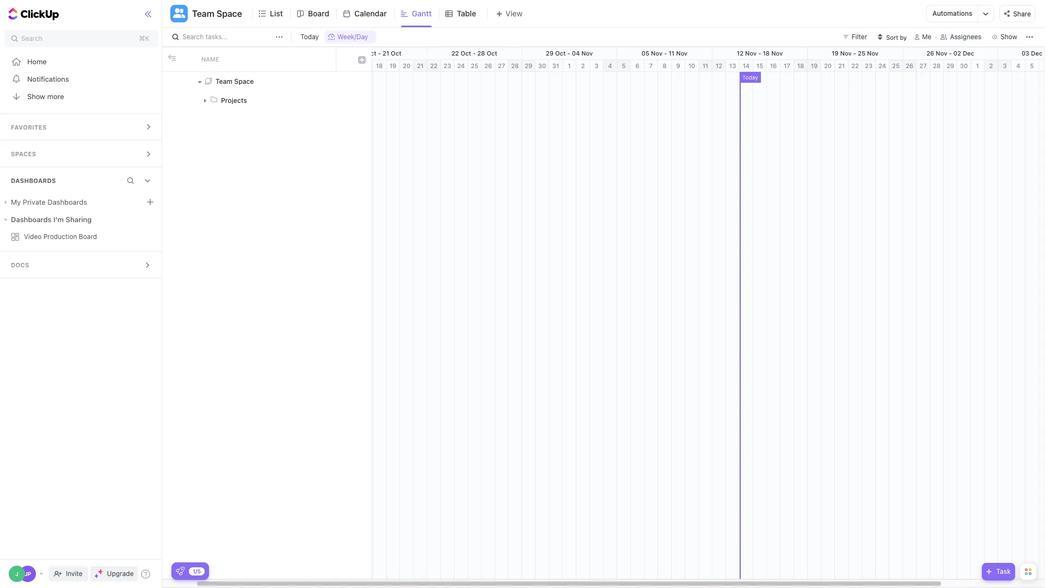 Task type: vqa. For each thing, say whether or not it's contained in the screenshot.
Never expires dropdown button
no



Task type: locate. For each thing, give the bounding box(es) containing it.
1 horizontal spatial 1
[[977, 62, 980, 69]]

dashboards
[[11, 177, 56, 184], [11, 215, 51, 224]]

- up 15 element
[[759, 50, 762, 57]]

0 horizontal spatial 5
[[622, 62, 626, 69]]

22 element down 19 nov - 25 nov element
[[849, 60, 863, 72]]

14
[[743, 62, 750, 69]]

30 left the 31
[[539, 62, 546, 69]]

2 27 from the left
[[920, 62, 927, 69]]

18 down 15 oct - 21 oct element
[[376, 62, 383, 69]]

2 17 element from the left
[[781, 60, 795, 72]]

1 horizontal spatial 25
[[858, 50, 866, 57]]

2 29 element from the left
[[944, 60, 958, 72]]

15 down 12 nov - 18 nov element
[[757, 62, 764, 69]]

2 23 element from the left
[[863, 60, 876, 72]]

0 vertical spatial 11
[[669, 50, 675, 57]]

show up 03 dec - 09 dec element
[[1001, 33, 1018, 41]]

dashboards up "video"
[[11, 215, 51, 224]]

1 horizontal spatial 30
[[961, 62, 969, 69]]

home
[[27, 57, 47, 66]]

- for 21
[[378, 50, 381, 57]]

3 - from the left
[[568, 50, 571, 57]]

15 for 15
[[757, 62, 764, 69]]

26 down 22 oct - 28 oct element
[[485, 62, 492, 69]]

4 - from the left
[[665, 50, 667, 57]]

today down 14 element
[[743, 74, 759, 81]]

20
[[403, 62, 411, 69], [825, 62, 832, 69]]

13
[[730, 62, 737, 69]]

11 inside 11 element
[[703, 62, 709, 69]]

today
[[301, 33, 319, 41], [743, 74, 759, 81]]

2 horizontal spatial 22
[[852, 62, 859, 69]]

21 element
[[414, 60, 428, 72], [836, 60, 849, 72]]

oct for 29
[[556, 50, 566, 57]]

21 down 15 oct - 21 oct element
[[417, 62, 424, 69]]

22 element
[[428, 60, 441, 72], [849, 60, 863, 72]]

20 for 1st 20 element from left
[[403, 62, 411, 69]]

1 horizontal spatial 18
[[763, 50, 770, 57]]

1 horizontal spatial 12
[[737, 50, 744, 57]]

22 down the table
[[452, 50, 459, 57]]

29 left the 31
[[525, 62, 533, 69]]

8 nov from the left
[[936, 50, 948, 57]]

0 horizontal spatial 18
[[376, 62, 383, 69]]

nov down filter dropdown button
[[841, 50, 852, 57]]

18 element
[[373, 60, 387, 72], [795, 60, 808, 72]]

2 horizontal spatial 18
[[798, 62, 805, 69]]

1 horizontal spatial 29 element
[[944, 60, 958, 72]]

21 down 19 nov - 25 nov
[[839, 62, 845, 69]]

0 horizontal spatial 1
[[568, 62, 571, 69]]

show inside the sidebar "navigation"
[[27, 92, 45, 100]]

video production board link
[[0, 228, 163, 246]]

0 horizontal spatial board
[[79, 233, 97, 241]]

1 horizontal spatial show
[[1001, 33, 1018, 41]]

10 element
[[686, 60, 699, 72]]

1 horizontal spatial 17
[[784, 62, 791, 69]]

list link
[[270, 0, 287, 27]]

29 up the 31
[[546, 50, 554, 57]]

search for search
[[21, 34, 43, 42]]

03 dec -
[[1022, 50, 1046, 57]]

nov up '16'
[[772, 50, 783, 57]]

1 horizontal spatial 18 element
[[795, 60, 808, 72]]

sort
[[887, 33, 899, 41]]

1
[[568, 62, 571, 69], [977, 62, 980, 69]]

19 nov - 25 nov
[[832, 50, 879, 57]]

22 oct - 28 oct element
[[428, 47, 522, 59]]

1 horizontal spatial 24
[[879, 62, 887, 69]]

projects cell
[[195, 91, 337, 110]]

nov
[[582, 50, 593, 57], [651, 50, 663, 57], [677, 50, 688, 57], [746, 50, 757, 57], [772, 50, 783, 57], [841, 50, 852, 57], [868, 50, 879, 57], [936, 50, 948, 57]]

space up "search tasks..." text field
[[217, 9, 242, 19]]

17
[[363, 62, 369, 69], [784, 62, 791, 69]]

1 vertical spatial show
[[27, 92, 45, 100]]

- up 8
[[665, 50, 667, 57]]

2
[[581, 62, 585, 69], [990, 62, 994, 69]]

1 horizontal spatial 27
[[920, 62, 927, 69]]

0 horizontal spatial 20 element
[[400, 60, 414, 72]]

1 29 element from the left
[[522, 60, 536, 72]]

5 left 6 element
[[1031, 62, 1035, 69]]

- for 02
[[950, 50, 952, 57]]

19
[[832, 50, 839, 57], [390, 62, 397, 69], [811, 62, 818, 69]]

4 nov from the left
[[746, 50, 757, 57]]

- left 04 on the right top of the page
[[568, 50, 571, 57]]

search
[[182, 33, 204, 41], [21, 34, 43, 42]]

2 horizontal spatial 26
[[927, 50, 935, 57]]

1 horizontal spatial 26 element
[[904, 60, 917, 72]]

17 element down 15 oct - 21 oct
[[359, 60, 373, 72]]

nov up 9
[[677, 50, 688, 57]]

26 element
[[482, 60, 496, 72], [904, 60, 917, 72]]

3 down 29 oct - 04 nov element
[[595, 62, 599, 69]]

0 horizontal spatial 17 element
[[359, 60, 373, 72]]

11
[[669, 50, 675, 57], [703, 62, 709, 69]]

29
[[546, 50, 554, 57], [525, 62, 533, 69], [947, 62, 955, 69]]

25
[[858, 50, 866, 57], [471, 62, 479, 69], [893, 62, 900, 69]]

1 horizontal spatial 20
[[825, 62, 832, 69]]

1 vertical spatial dashboards
[[11, 215, 51, 224]]

12 nov - 18 nov element
[[713, 47, 808, 59]]

private
[[23, 198, 46, 206]]

5 oct from the left
[[556, 50, 566, 57]]

21 element down 15 oct - 21 oct element
[[414, 60, 428, 72]]

0 horizontal spatial 22 element
[[428, 60, 441, 72]]

nov right 05
[[651, 50, 663, 57]]

17 down 15 oct - 21 oct
[[363, 62, 369, 69]]

board
[[308, 9, 330, 18], [79, 233, 97, 241]]

1 horizontal spatial 24 element
[[876, 60, 890, 72]]

26 element down by
[[904, 60, 917, 72]]

26 element down 22 oct - 28 oct element
[[482, 60, 496, 72]]

1 vertical spatial today
[[743, 74, 759, 81]]

21 down calendar link on the left
[[383, 50, 389, 57]]

03
[[1022, 50, 1030, 57]]

assignees
[[951, 33, 982, 41]]

0 horizontal spatial 30 element
[[536, 60, 550, 72]]

automations
[[933, 9, 973, 17]]

2 24 from the left
[[879, 62, 887, 69]]

1 horizontal spatial 23
[[865, 62, 873, 69]]

22
[[452, 50, 459, 57], [430, 62, 438, 69], [852, 62, 859, 69]]

15 inside 15 oct - 21 oct element
[[358, 50, 364, 57]]

1 vertical spatial board
[[79, 233, 97, 241]]

22 oct - 28 oct
[[452, 50, 498, 57]]

onboarding checklist button image
[[176, 567, 185, 576]]

22 for 22 oct - 28 oct
[[452, 50, 459, 57]]

27 down the me button
[[920, 62, 927, 69]]

show for show
[[1001, 33, 1018, 41]]

1 horizontal spatial 4
[[1017, 62, 1021, 69]]

1 horizontal spatial 21 element
[[836, 60, 849, 72]]

dec right 02
[[963, 50, 975, 57]]

- up 6 element
[[1045, 50, 1046, 57]]

3
[[595, 62, 599, 69], [1004, 62, 1007, 69]]

12 up 14
[[737, 50, 744, 57]]

1 horizontal spatial 19 element
[[808, 60, 822, 72]]

dec right 03
[[1032, 50, 1043, 57]]

3 down 03 dec - 09 dec element
[[1004, 62, 1007, 69]]

1 horizontal spatial 3
[[1004, 62, 1007, 69]]

- for 11
[[665, 50, 667, 57]]

25 down filter
[[858, 50, 866, 57]]

21 element down 19 nov - 25 nov
[[836, 60, 849, 72]]

16 element
[[767, 60, 781, 72]]

team space up tasks...
[[192, 9, 242, 19]]

i'm
[[53, 215, 64, 224]]

my private dashboards
[[11, 198, 87, 206]]

1 horizontal spatial 20 element
[[822, 60, 836, 72]]

27 down 22 oct - 28 oct element
[[498, 62, 506, 69]]

2 1 from the left
[[977, 62, 980, 69]]

27 element
[[496, 60, 509, 72], [917, 60, 931, 72]]

2 down the 'show' dropdown button
[[990, 62, 994, 69]]

Search tasks... text field
[[182, 29, 273, 45]]

search left tasks...
[[182, 33, 204, 41]]

0 vertical spatial board
[[308, 9, 330, 18]]

0 horizontal spatial 23
[[444, 62, 452, 69]]

20 element down 15 oct - 21 oct element
[[400, 60, 414, 72]]

23 element
[[441, 60, 455, 72], [863, 60, 876, 72]]

space inside "team space" button
[[217, 9, 242, 19]]

3 oct from the left
[[461, 50, 471, 57]]

29 oct - 04 nov element
[[522, 47, 618, 59]]

1 dashboards from the top
[[11, 177, 56, 184]]

today down board link
[[301, 33, 319, 41]]

0 horizontal spatial 29 element
[[522, 60, 536, 72]]

22 for 2nd 22 element from the left
[[852, 62, 859, 69]]

7 nov from the left
[[868, 50, 879, 57]]

0 horizontal spatial team
[[192, 9, 215, 19]]

0 horizontal spatial 25
[[471, 62, 479, 69]]

24 element down 19 nov - 25 nov element
[[876, 60, 890, 72]]

0 horizontal spatial show
[[27, 92, 45, 100]]

sharing
[[66, 215, 92, 224]]

4 down 03 dec - 09 dec element
[[1017, 62, 1021, 69]]

8 - from the left
[[1045, 50, 1046, 57]]

0 horizontal spatial 23 element
[[441, 60, 455, 72]]

1 horizontal spatial 25 element
[[890, 60, 904, 72]]

03 dec - 09 dec element
[[999, 47, 1046, 59]]

2 30 element from the left
[[958, 60, 972, 72]]

tree grid
[[162, 47, 371, 579]]

projects - 0.00% row
[[162, 91, 371, 110]]

1 dec from the left
[[963, 50, 975, 57]]

25 down 22 oct - 28 oct element
[[471, 62, 479, 69]]

27 element down the me button
[[917, 60, 931, 72]]

0 horizontal spatial 24
[[458, 62, 465, 69]]

2 2 from the left
[[990, 62, 994, 69]]

22 element down 22 oct - 28 oct element
[[428, 60, 441, 72]]

- inside 'element'
[[950, 50, 952, 57]]

 image left name
[[168, 54, 176, 62]]

1 22 element from the left
[[428, 60, 441, 72]]

2 - from the left
[[473, 50, 476, 57]]

team inside button
[[192, 9, 215, 19]]

calendar
[[355, 9, 387, 18]]

name row
[[162, 47, 371, 72]]

show inside dropdown button
[[1001, 33, 1018, 41]]

 image down calendar
[[358, 56, 366, 64]]

1 vertical spatial 11
[[703, 62, 709, 69]]

1 horizontal spatial  image
[[358, 56, 366, 64]]

1 horizontal spatial 23 element
[[863, 60, 876, 72]]

1 27 from the left
[[498, 62, 506, 69]]

0 vertical spatial 12
[[737, 50, 744, 57]]

1 vertical spatial team space
[[216, 77, 254, 85]]

18 right 16 element
[[798, 62, 805, 69]]

0 horizontal spatial 3
[[595, 62, 599, 69]]

2 17 from the left
[[784, 62, 791, 69]]

23 down 19 nov - 25 nov element
[[865, 62, 873, 69]]

20 for first 20 element from the right
[[825, 62, 832, 69]]

1 vertical spatial 15
[[757, 62, 764, 69]]

0 vertical spatial team
[[192, 9, 215, 19]]

0 horizontal spatial 26 element
[[482, 60, 496, 72]]

- down table link
[[473, 50, 476, 57]]

0 horizontal spatial 19 element
[[387, 60, 400, 72]]

0 vertical spatial show
[[1001, 33, 1018, 41]]

26 down by
[[906, 62, 914, 69]]

1 down 29 oct - 04 nov element
[[568, 62, 571, 69]]

nov left 02
[[936, 50, 948, 57]]

24 element down the 22 oct - 28 oct
[[455, 60, 468, 72]]

28 element
[[509, 60, 522, 72], [931, 60, 944, 72]]

dashboards for dashboards i'm sharing
[[11, 215, 51, 224]]

0 horizontal spatial dec
[[963, 50, 975, 57]]

14 element
[[740, 60, 754, 72]]

nov up 14
[[746, 50, 757, 57]]

team up search tasks...
[[192, 9, 215, 19]]

column header
[[162, 47, 179, 71], [179, 47, 195, 71], [337, 47, 353, 71], [353, 47, 371, 71]]

- down calendar link on the left
[[378, 50, 381, 57]]

28 element left the 31
[[509, 60, 522, 72]]

28 element down 26 nov - 02 dec
[[931, 60, 944, 72]]

18
[[763, 50, 770, 57], [376, 62, 383, 69], [798, 62, 805, 69]]

 image
[[168, 54, 176, 62], [358, 56, 366, 64]]

0 horizontal spatial 18 element
[[373, 60, 387, 72]]

space up projects
[[234, 77, 254, 85]]

22 down 22 oct - 28 oct element
[[430, 62, 438, 69]]

1 horizontal spatial 21
[[417, 62, 424, 69]]

25 element
[[468, 60, 482, 72], [890, 60, 904, 72]]

show
[[1001, 33, 1018, 41], [27, 92, 45, 100]]

sparkle svg 1 image
[[98, 569, 103, 575]]

30 element left the 31
[[536, 60, 550, 72]]

team
[[192, 9, 215, 19], [216, 77, 233, 85]]

1 horizontal spatial search
[[182, 33, 204, 41]]

24 for first 24 element from left
[[458, 62, 465, 69]]

1 4 from the left
[[609, 62, 613, 69]]

1 17 from the left
[[363, 62, 369, 69]]

15 element
[[754, 60, 767, 72]]

⌘k
[[139, 34, 150, 42]]

team inside cell
[[216, 77, 233, 85]]

table
[[457, 9, 476, 18]]

17 element right '16'
[[781, 60, 795, 72]]

18 element down 15 oct - 21 oct element
[[373, 60, 387, 72]]

19 element down 15 oct - 21 oct element
[[387, 60, 400, 72]]

1 vertical spatial 12
[[716, 62, 723, 69]]

15
[[358, 50, 364, 57], [757, 62, 764, 69]]

0 vertical spatial dashboards
[[11, 177, 56, 184]]

23
[[444, 62, 452, 69], [865, 62, 873, 69]]

28 down table link
[[478, 50, 485, 57]]

29 element
[[522, 60, 536, 72], [944, 60, 958, 72]]

sort by button
[[874, 31, 911, 44]]

0 horizontal spatial 27
[[498, 62, 506, 69]]

7
[[650, 62, 653, 69]]

27
[[498, 62, 506, 69], [920, 62, 927, 69]]

oct for 15
[[366, 50, 377, 57]]

show for show more
[[27, 92, 45, 100]]

1 oct from the left
[[366, 50, 377, 57]]

2 down 29 oct - 04 nov element
[[581, 62, 585, 69]]

docs
[[11, 261, 29, 269]]

26
[[927, 50, 935, 57], [485, 62, 492, 69], [906, 62, 914, 69]]

2 dashboards from the top
[[11, 215, 51, 224]]

24 down 19 nov - 25 nov element
[[879, 62, 887, 69]]

2 3 from the left
[[1004, 62, 1007, 69]]

23 down 22 oct - 28 oct element
[[444, 62, 452, 69]]

nov right 04 on the right top of the page
[[582, 50, 593, 57]]

favorites
[[11, 124, 47, 131]]

nov down filter
[[868, 50, 879, 57]]

0 horizontal spatial 17
[[363, 62, 369, 69]]

2 20 element from the left
[[822, 60, 836, 72]]

17 element
[[359, 60, 373, 72], [781, 60, 795, 72]]

0 horizontal spatial 4
[[609, 62, 613, 69]]

search for search tasks...
[[182, 33, 204, 41]]

29 down 26 nov - 02 dec 'element'
[[947, 62, 955, 69]]

1 26 element from the left
[[482, 60, 496, 72]]

jp
[[24, 571, 31, 577]]

22 down 19 nov - 25 nov element
[[852, 62, 859, 69]]

3 column header from the left
[[337, 47, 353, 71]]

24
[[458, 62, 465, 69], [879, 62, 887, 69]]

30 element down 02
[[958, 60, 972, 72]]

board up today button
[[308, 9, 330, 18]]

team space
[[192, 9, 242, 19], [216, 77, 254, 85]]

2 horizontal spatial 19
[[832, 50, 839, 57]]

video production board
[[24, 233, 97, 241]]

show left more
[[27, 92, 45, 100]]

1 vertical spatial space
[[234, 77, 254, 85]]

15 down calendar
[[358, 50, 364, 57]]

1 - from the left
[[378, 50, 381, 57]]

2 18 element from the left
[[795, 60, 808, 72]]

0 vertical spatial 15
[[358, 50, 364, 57]]

oct
[[366, 50, 377, 57], [391, 50, 402, 57], [461, 50, 471, 57], [487, 50, 498, 57], [556, 50, 566, 57]]

5 - from the left
[[759, 50, 762, 57]]

0 horizontal spatial 20
[[403, 62, 411, 69]]

31 element
[[550, 60, 563, 72]]

5 left 6
[[622, 62, 626, 69]]

1 vertical spatial team
[[216, 77, 233, 85]]

-
[[378, 50, 381, 57], [473, 50, 476, 57], [568, 50, 571, 57], [665, 50, 667, 57], [759, 50, 762, 57], [854, 50, 857, 57], [950, 50, 952, 57], [1045, 50, 1046, 57]]

1 horizontal spatial 5
[[1031, 62, 1035, 69]]

26 inside 'element'
[[927, 50, 935, 57]]

02
[[954, 50, 962, 57]]

22 inside 22 oct - 28 oct element
[[452, 50, 459, 57]]

29 element left the 31
[[522, 60, 536, 72]]

1 24 element from the left
[[455, 60, 468, 72]]

1 23 element from the left
[[441, 60, 455, 72]]

1 28 element from the left
[[509, 60, 522, 72]]

25 element down 22 oct - 28 oct element
[[468, 60, 482, 72]]

19 element right 16 element
[[808, 60, 822, 72]]

1 horizontal spatial 22
[[452, 50, 459, 57]]

4 column header from the left
[[353, 47, 371, 71]]

1 horizontal spatial 30 element
[[958, 60, 972, 72]]

2 19 element from the left
[[808, 60, 822, 72]]

10
[[689, 62, 696, 69]]

- left 02
[[950, 50, 952, 57]]

1 horizontal spatial 2
[[990, 62, 994, 69]]

18 up 15 element
[[763, 50, 770, 57]]

25 down sort by
[[893, 62, 900, 69]]

team space cell
[[195, 72, 337, 91]]

1 column header from the left
[[162, 47, 179, 71]]

20 down 19 nov - 25 nov
[[825, 62, 832, 69]]

30 down 02
[[961, 62, 969, 69]]

6 - from the left
[[854, 50, 857, 57]]

1 5 from the left
[[622, 62, 626, 69]]

15 inside 15 element
[[757, 62, 764, 69]]

0 horizontal spatial today
[[301, 33, 319, 41]]

30 element
[[536, 60, 550, 72], [958, 60, 972, 72]]

28
[[478, 50, 485, 57], [511, 62, 519, 69], [934, 62, 941, 69]]

1 17 element from the left
[[359, 60, 373, 72]]

team space button
[[188, 2, 242, 26]]

dec
[[963, 50, 975, 57], [1032, 50, 1043, 57]]

1 horizontal spatial 17 element
[[781, 60, 795, 72]]

onboarding checklist button element
[[176, 567, 185, 576]]

2 20 from the left
[[825, 62, 832, 69]]

20 element
[[400, 60, 414, 72], [822, 60, 836, 72]]

20 down 15 oct - 21 oct element
[[403, 62, 411, 69]]

24 element
[[455, 60, 468, 72], [876, 60, 890, 72]]

board down sharing at the left
[[79, 233, 97, 241]]

oct for 22
[[461, 50, 471, 57]]

0 horizontal spatial 21 element
[[414, 60, 428, 72]]

1 24 from the left
[[458, 62, 465, 69]]

27 element down 22 oct - 28 oct element
[[496, 60, 509, 72]]

0 vertical spatial team space
[[192, 9, 242, 19]]

4 left 6
[[609, 62, 613, 69]]

05 nov - 11 nov
[[642, 50, 688, 57]]

0 horizontal spatial 15
[[358, 50, 364, 57]]

0 horizontal spatial 28 element
[[509, 60, 522, 72]]

1 20 element from the left
[[400, 60, 414, 72]]

19 element
[[387, 60, 400, 72], [808, 60, 822, 72]]

7 - from the left
[[950, 50, 952, 57]]

1 horizontal spatial 22 element
[[849, 60, 863, 72]]

1 horizontal spatial today
[[743, 74, 759, 81]]

me
[[923, 33, 932, 41]]

1 horizontal spatial 11
[[703, 62, 709, 69]]

share button
[[1000, 5, 1036, 22]]

1 horizontal spatial 28
[[511, 62, 519, 69]]

- down filter dropdown button
[[854, 50, 857, 57]]

1 3 from the left
[[595, 62, 599, 69]]

team space inside button
[[192, 9, 242, 19]]

1 20 from the left
[[403, 62, 411, 69]]

1 horizontal spatial 27 element
[[917, 60, 931, 72]]

20 element down 19 nov - 25 nov
[[822, 60, 836, 72]]

user group image
[[173, 8, 185, 18]]

team space up projects
[[216, 77, 254, 85]]

17 right 16 element
[[784, 62, 791, 69]]

search up home on the left top of page
[[21, 34, 43, 42]]

1 horizontal spatial 28 element
[[931, 60, 944, 72]]

0 horizontal spatial 30
[[539, 62, 546, 69]]

view
[[506, 9, 523, 18]]

search inside the sidebar "navigation"
[[21, 34, 43, 42]]

0 horizontal spatial 11
[[669, 50, 675, 57]]

25 element down sort by
[[890, 60, 904, 72]]

1 horizontal spatial dec
[[1032, 50, 1043, 57]]

26 down 'me' at right
[[927, 50, 935, 57]]

2 nov from the left
[[651, 50, 663, 57]]

17 for second 17 element from the left
[[784, 62, 791, 69]]

12
[[737, 50, 744, 57], [716, 62, 723, 69]]

row group
[[162, 72, 371, 579]]

16
[[771, 62, 777, 69]]

name
[[202, 56, 219, 63]]

notifications link
[[0, 70, 163, 88]]



Task type: describe. For each thing, give the bounding box(es) containing it.
1 horizontal spatial 19
[[811, 62, 818, 69]]

share
[[1014, 10, 1032, 18]]

- for 28
[[473, 50, 476, 57]]

gantt
[[412, 9, 432, 18]]

6 nov from the left
[[841, 50, 852, 57]]

dec inside 'element'
[[963, 50, 975, 57]]

1 19 element from the left
[[387, 60, 400, 72]]

2 30 from the left
[[961, 62, 969, 69]]

04
[[572, 50, 580, 57]]

24 for 2nd 24 element from the left
[[879, 62, 887, 69]]

12 for 12 nov - 18 nov
[[737, 50, 744, 57]]

- for 18
[[759, 50, 762, 57]]

26 nov - 02 dec
[[927, 50, 975, 57]]

6 element
[[1040, 60, 1046, 72]]

05
[[642, 50, 650, 57]]

05 nov - 11 nov element
[[618, 47, 713, 59]]

row group containing team space
[[162, 72, 371, 579]]

board link
[[308, 0, 334, 27]]

26 nov - 02 dec element
[[904, 47, 999, 59]]

9
[[677, 62, 681, 69]]

filter button
[[839, 31, 872, 44]]

0 horizontal spatial 26
[[485, 62, 492, 69]]

home link
[[0, 53, 163, 70]]

task
[[997, 568, 1011, 576]]

j
[[15, 571, 18, 577]]

11 inside 05 nov - 11 nov element
[[669, 50, 675, 57]]

1 horizontal spatial 29
[[546, 50, 554, 57]]

2 oct from the left
[[391, 50, 402, 57]]

list
[[270, 9, 283, 18]]

dashboards
[[48, 198, 87, 206]]

2 28 element from the left
[[931, 60, 944, 72]]

table link
[[457, 0, 481, 27]]

15 oct - 21 oct element
[[332, 47, 428, 59]]

1 30 element from the left
[[536, 60, 550, 72]]

13 element
[[727, 60, 740, 72]]

31
[[553, 62, 560, 69]]

spaces
[[11, 150, 36, 157]]

gantt link
[[412, 0, 436, 27]]

sort by
[[887, 33, 907, 41]]

4 oct from the left
[[487, 50, 498, 57]]

by
[[901, 33, 907, 41]]

8
[[663, 62, 667, 69]]

15 oct - 21 oct
[[358, 50, 402, 57]]

19 nov - 25 nov element
[[808, 47, 904, 59]]

notifications
[[27, 74, 69, 83]]

1/5
[[193, 568, 201, 574]]

2 23 from the left
[[865, 62, 873, 69]]

1 27 element from the left
[[496, 60, 509, 72]]

today inside today button
[[301, 33, 319, 41]]

team space - 0.00% row
[[162, 72, 371, 91]]

more
[[47, 92, 64, 100]]

1 horizontal spatial 26
[[906, 62, 914, 69]]

upgrade link
[[90, 566, 138, 582]]

11 element
[[699, 60, 713, 72]]

1 18 element from the left
[[373, 60, 387, 72]]

filter
[[852, 33, 868, 41]]

5 nov from the left
[[772, 50, 783, 57]]

1 nov from the left
[[582, 50, 593, 57]]

2 25 element from the left
[[890, 60, 904, 72]]

1 23 from the left
[[444, 62, 452, 69]]

assignees button
[[937, 31, 987, 44]]

0 horizontal spatial 28
[[478, 50, 485, 57]]

2 horizontal spatial 21
[[839, 62, 845, 69]]

- for 04
[[568, 50, 571, 57]]

2 horizontal spatial 25
[[893, 62, 900, 69]]

0 horizontal spatial  image
[[168, 54, 176, 62]]

17 for second 17 element from right
[[363, 62, 369, 69]]

- for 25
[[854, 50, 857, 57]]

29 oct - 04 nov
[[546, 50, 593, 57]]

projects
[[221, 96, 247, 104]]

upgrade
[[107, 570, 134, 578]]

search tasks...
[[182, 33, 228, 41]]

22 for second 22 element from right
[[430, 62, 438, 69]]

1 30 from the left
[[539, 62, 546, 69]]

automations button
[[928, 5, 978, 22]]

team space inside cell
[[216, 77, 254, 85]]

2 horizontal spatial 29
[[947, 62, 955, 69]]

1 21 element from the left
[[414, 60, 428, 72]]

today button
[[297, 31, 322, 44]]

dashboards for dashboards
[[11, 177, 56, 184]]

dashboards i'm sharing
[[11, 215, 92, 224]]

my
[[11, 198, 21, 206]]

2 5 from the left
[[1031, 62, 1035, 69]]

sparkle svg 2 image
[[95, 574, 99, 578]]

invite
[[66, 570, 83, 578]]

show more
[[27, 92, 64, 100]]

0 horizontal spatial 19
[[390, 62, 397, 69]]

space inside team space cell
[[234, 77, 254, 85]]

show button
[[989, 31, 1021, 44]]

12 element
[[713, 60, 727, 72]]

production
[[43, 233, 77, 241]]

view button
[[487, 7, 526, 20]]

calendar link
[[355, 0, 391, 27]]

tree grid containing team space
[[162, 47, 371, 579]]

1 horizontal spatial board
[[308, 9, 330, 18]]

tasks...
[[206, 33, 228, 41]]

2 21 element from the left
[[836, 60, 849, 72]]

1 1 from the left
[[568, 62, 571, 69]]

me button
[[911, 31, 937, 44]]

2 column header from the left
[[179, 47, 195, 71]]

2 27 element from the left
[[917, 60, 931, 72]]

2 24 element from the left
[[876, 60, 890, 72]]

3 nov from the left
[[677, 50, 688, 57]]

2 horizontal spatial 28
[[934, 62, 941, 69]]

sidebar navigation
[[0, 0, 164, 588]]

nov inside 'element'
[[936, 50, 948, 57]]

12 for 12
[[716, 62, 723, 69]]

1 2 from the left
[[581, 62, 585, 69]]

board inside the sidebar "navigation"
[[79, 233, 97, 241]]

2 4 from the left
[[1017, 62, 1021, 69]]

2 26 element from the left
[[904, 60, 917, 72]]

12 nov - 18 nov
[[737, 50, 783, 57]]

2 22 element from the left
[[849, 60, 863, 72]]

15 for 15 oct - 21 oct
[[358, 50, 364, 57]]

2 dec from the left
[[1032, 50, 1043, 57]]

name column header
[[195, 47, 337, 71]]

0 horizontal spatial 29
[[525, 62, 533, 69]]

favorites button
[[0, 114, 163, 140]]

6
[[636, 62, 640, 69]]

video
[[24, 233, 42, 241]]

0 horizontal spatial 21
[[383, 50, 389, 57]]

1 25 element from the left
[[468, 60, 482, 72]]



